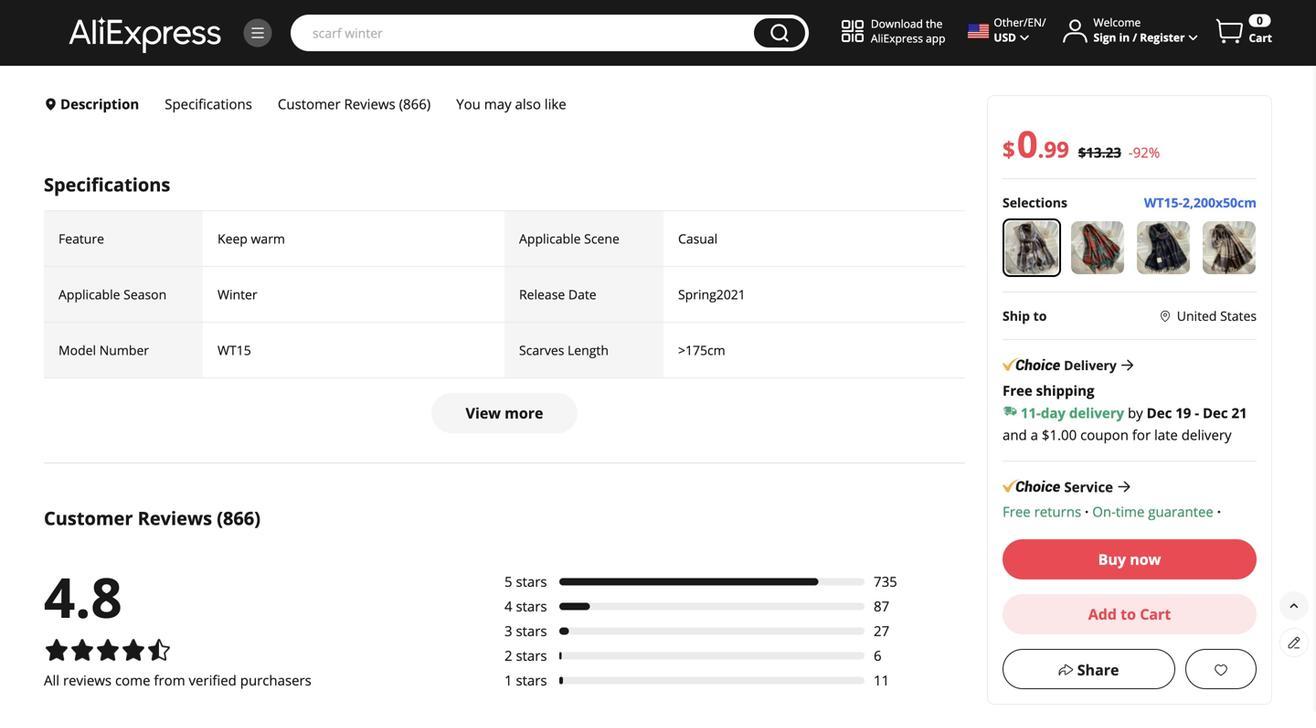 Task type: describe. For each thing, give the bounding box(es) containing it.
free for free shipping
[[1003, 381, 1033, 400]]

6
[[874, 647, 882, 665]]

late
[[1155, 425, 1179, 444]]

19
[[1176, 403, 1192, 422]]

customer
[[1127, 625, 1184, 643]]

0 vertical spatial specifications
[[165, 95, 252, 113]]

selections
[[1003, 194, 1068, 211]]

feature
[[59, 230, 104, 247]]

2 stars
[[505, 647, 547, 665]]

wt15
[[218, 342, 251, 359]]

welcome
[[1094, 15, 1141, 30]]

come
[[115, 671, 150, 690]]

day
[[1041, 403, 1066, 422]]

5 stars
[[505, 573, 547, 591]]

add
[[1089, 604, 1117, 624]]

scarves
[[519, 342, 565, 359]]

wt15-
[[1145, 194, 1183, 211]]

3 stars
[[505, 622, 547, 641]]

quantity
[[1003, 570, 1064, 589]]

most
[[1070, 625, 1100, 643]]

from
[[154, 671, 185, 690]]

$13.23
[[1079, 143, 1122, 162]]

1 dec from the left
[[1147, 403, 1173, 422]]

description
[[60, 95, 139, 113]]

stars for 2 stars
[[516, 647, 547, 665]]

sign
[[1094, 30, 1117, 45]]

stars for 3 stars
[[516, 622, 547, 641]]

returns
[[1035, 502, 1082, 521]]

purchasers
[[240, 671, 312, 690]]

11
[[874, 671, 890, 690]]

>175cm
[[679, 342, 726, 359]]

0 inside 0 cart
[[1257, 13, 1264, 28]]

like
[[545, 95, 567, 113]]

0 horizontal spatial delivery
[[1070, 403, 1125, 422]]

aliexpress
[[871, 30, 924, 45]]

shipping
[[1037, 381, 1095, 400]]

share
[[1078, 660, 1120, 680]]

applicable for applicable scene
[[519, 230, 581, 247]]

1 for 1 pieces at most per customer
[[1003, 625, 1010, 643]]

coupon
[[1081, 425, 1129, 444]]

view more button
[[432, 393, 578, 434]]

you may also like link
[[444, 87, 583, 122]]

1sqid_b image
[[250, 25, 266, 41]]

ship
[[1003, 307, 1031, 325]]

- for 0
[[1129, 143, 1134, 162]]

all reviews come from verified purchasers
[[44, 671, 312, 690]]

3
[[505, 622, 513, 641]]

download the aliexpress app
[[871, 16, 946, 45]]

add to cart
[[1089, 604, 1172, 624]]

view more
[[466, 403, 544, 423]]

2 9 from the left
[[1057, 134, 1070, 164]]

protection
[[1044, 521, 1111, 540]]

also
[[515, 95, 541, 113]]

1 pieces at most per customer
[[1003, 625, 1184, 643]]

verified
[[189, 671, 237, 690]]

2
[[505, 647, 513, 665]]

free for free returns · on-time guarantee · buyer protection
[[1003, 502, 1031, 521]]

in
[[1120, 30, 1130, 45]]

87
[[874, 597, 890, 616]]

usd
[[994, 30, 1017, 45]]

winter
[[218, 286, 258, 303]]

11-day delivery by dec 19 - dec 21
[[1021, 403, 1248, 422]]

1 stars
[[505, 671, 547, 690]]

sign in / register
[[1094, 30, 1186, 45]]

you
[[456, 95, 481, 113]]

735
[[874, 573, 898, 591]]

model
[[59, 342, 96, 359]]

1 9 from the left
[[1045, 134, 1057, 164]]

1 horizontal spatial delivery
[[1182, 425, 1232, 444]]

$ 0 . 9 9 $13.23 -92%
[[1003, 118, 1161, 168]]

ship to
[[1003, 307, 1047, 325]]

scene
[[584, 230, 620, 247]]

applicable for applicable season
[[59, 286, 120, 303]]

warm
[[251, 230, 285, 247]]

per
[[1103, 625, 1124, 643]]

cart inside button
[[1140, 604, 1172, 624]]

2,200x50cm
[[1183, 194, 1257, 211]]

$1.00
[[1042, 425, 1077, 444]]

length
[[568, 342, 609, 359]]

stars for 4 stars
[[516, 597, 547, 616]]

applicable season
[[59, 286, 167, 303]]

92%
[[1134, 143, 1161, 162]]

0 vertical spatial (866)
[[399, 95, 431, 113]]

free returns · on-time guarantee · buyer protection
[[1003, 502, 1222, 540]]



Task type: locate. For each thing, give the bounding box(es) containing it.
stars down 2 stars
[[516, 671, 547, 690]]

0 horizontal spatial cart
[[1140, 604, 1172, 624]]

2 stars from the top
[[516, 597, 547, 616]]

you may also like
[[456, 95, 570, 113]]

1 vertical spatial specifications
[[44, 172, 170, 197]]

free left returns
[[1003, 502, 1031, 521]]

keep
[[218, 230, 248, 247]]

number
[[99, 342, 149, 359]]

pieces
[[1014, 625, 1051, 643]]

0 horizontal spatial applicable
[[59, 286, 120, 303]]

to right "ship"
[[1034, 307, 1047, 325]]

4 stars
[[505, 597, 547, 616]]

1 vertical spatial customer reviews (866)
[[44, 506, 261, 531]]

- inside $ 0 . 9 9 $13.23 -92%
[[1129, 143, 1134, 162]]

delivery down the 19
[[1182, 425, 1232, 444]]

2 free from the top
[[1003, 502, 1031, 521]]

None text field
[[1029, 596, 1058, 618]]

0 vertical spatial customer reviews (866)
[[278, 95, 431, 113]]

1 vertical spatial (866)
[[217, 506, 261, 531]]

0 horizontal spatial ·
[[1085, 502, 1089, 521]]

/ right in
[[1133, 30, 1138, 45]]

1 horizontal spatial /
[[1133, 30, 1138, 45]]

delivery
[[1065, 356, 1117, 374]]

stars for 1 stars
[[516, 671, 547, 690]]

register
[[1141, 30, 1186, 45]]

0 vertical spatial cart
[[1250, 30, 1273, 45]]

· left on-
[[1085, 502, 1089, 521]]

buy
[[1099, 550, 1127, 569]]

delivery up the coupon
[[1070, 403, 1125, 422]]

5 stars from the top
[[516, 671, 547, 690]]

customer reviews (866) link
[[265, 87, 444, 122]]

4
[[505, 597, 513, 616]]

by
[[1128, 403, 1144, 422]]

free up 11-
[[1003, 381, 1033, 400]]

more
[[505, 403, 544, 423]]

· right guarantee
[[1218, 502, 1222, 521]]

1 · from the left
[[1085, 502, 1089, 521]]

dec up 'late' on the right bottom of the page
[[1147, 403, 1173, 422]]

free
[[1003, 381, 1033, 400], [1003, 502, 1031, 521]]

0 horizontal spatial dec
[[1147, 403, 1173, 422]]

0 vertical spatial 1
[[1003, 625, 1010, 643]]

1 vertical spatial delivery
[[1182, 425, 1232, 444]]

0 horizontal spatial to
[[1034, 307, 1047, 325]]

1 vertical spatial cart
[[1140, 604, 1172, 624]]

0
[[1257, 13, 1264, 28], [1017, 118, 1038, 168]]

1 vertical spatial customer
[[44, 506, 133, 531]]

1 vertical spatial -
[[1195, 403, 1200, 422]]

customer reviews (866)
[[278, 95, 431, 113], [44, 506, 261, 531]]

/ for en
[[1043, 15, 1047, 30]]

app
[[926, 30, 946, 45]]

stars right 3 at the left
[[516, 622, 547, 641]]

download
[[871, 16, 923, 31]]

applicable scene
[[519, 230, 620, 247]]

stars right 2 at left bottom
[[516, 647, 547, 665]]

0 horizontal spatial (866)
[[217, 506, 261, 531]]

1 horizontal spatial cart
[[1250, 30, 1273, 45]]

buyer
[[1003, 521, 1041, 540]]

reviews inside the customer reviews (866) link
[[344, 95, 396, 113]]

and a $1.00 coupon for late delivery
[[1003, 425, 1236, 444]]

1 horizontal spatial ·
[[1218, 502, 1222, 521]]

en
[[1028, 15, 1043, 30]]

1 horizontal spatial dec
[[1203, 403, 1229, 422]]

1 for 1 stars
[[505, 671, 513, 690]]

1 horizontal spatial to
[[1121, 604, 1137, 624]]

9
[[1045, 134, 1057, 164], [1057, 134, 1070, 164]]

1 vertical spatial reviews
[[138, 506, 212, 531]]

buy now
[[1099, 550, 1162, 569]]

1 free from the top
[[1003, 381, 1033, 400]]

1 horizontal spatial 1
[[1003, 625, 1010, 643]]

reviews
[[344, 95, 396, 113], [138, 506, 212, 531]]

9 right .
[[1057, 134, 1070, 164]]

1 vertical spatial to
[[1121, 604, 1137, 624]]

1 horizontal spatial customer
[[278, 95, 341, 113]]

specifications link
[[152, 87, 265, 122]]

add to cart button
[[1003, 594, 1257, 635]]

now
[[1130, 550, 1162, 569]]

to for ship
[[1034, 307, 1047, 325]]

season
[[124, 286, 167, 303]]

1 vertical spatial free
[[1003, 502, 1031, 521]]

- right $13.23
[[1129, 143, 1134, 162]]

buy now button
[[1003, 540, 1257, 580]]

and
[[1003, 425, 1028, 444]]

other/ en /
[[994, 15, 1047, 30]]

None button
[[754, 18, 805, 48]]

1 horizontal spatial applicable
[[519, 230, 581, 247]]

1 vertical spatial 1
[[505, 671, 513, 690]]

/ right other/
[[1043, 15, 1047, 30]]

0 horizontal spatial 0
[[1017, 118, 1038, 168]]

0 vertical spatial -
[[1129, 143, 1134, 162]]

0 cart
[[1250, 13, 1273, 45]]

/ for in
[[1133, 30, 1138, 45]]

5
[[505, 573, 513, 591]]

1 down 2 at left bottom
[[505, 671, 513, 690]]

stars
[[516, 573, 547, 591], [516, 597, 547, 616], [516, 622, 547, 641], [516, 647, 547, 665], [516, 671, 547, 690]]

11-
[[1021, 403, 1041, 422]]

stars right 4
[[516, 597, 547, 616]]

1 horizontal spatial customer reviews (866)
[[278, 95, 431, 113]]

1 vertical spatial applicable
[[59, 286, 120, 303]]

stars right 5
[[516, 573, 547, 591]]

wt15-2,200x50cm
[[1145, 194, 1257, 211]]

1 stars from the top
[[516, 573, 547, 591]]

0 horizontal spatial 1
[[505, 671, 513, 690]]

3 stars from the top
[[516, 622, 547, 641]]

casual
[[679, 230, 718, 247]]

other/
[[994, 15, 1028, 30]]

specifications down 1sqid_b icon at the top left of the page
[[165, 95, 252, 113]]

1 horizontal spatial (866)
[[399, 95, 431, 113]]

applicable
[[519, 230, 581, 247], [59, 286, 120, 303]]

- for day
[[1195, 403, 1200, 422]]

model number
[[59, 342, 149, 359]]

0 horizontal spatial customer
[[44, 506, 133, 531]]

applicable left the scene
[[519, 230, 581, 247]]

27
[[874, 622, 890, 641]]

scarf winter text field
[[304, 24, 745, 42]]

date
[[569, 286, 597, 303]]

applicable left season
[[59, 286, 120, 303]]

view
[[466, 403, 501, 423]]

0 vertical spatial applicable
[[519, 230, 581, 247]]

0 vertical spatial to
[[1034, 307, 1047, 325]]

2 · from the left
[[1218, 502, 1222, 521]]

1 left pieces
[[1003, 625, 1010, 643]]

0 vertical spatial free
[[1003, 381, 1033, 400]]

to up per
[[1121, 604, 1137, 624]]

1 horizontal spatial 0
[[1257, 13, 1264, 28]]

a
[[1031, 425, 1039, 444]]

0 vertical spatial delivery
[[1070, 403, 1125, 422]]

on-
[[1093, 502, 1116, 521]]

at
[[1055, 625, 1066, 643]]

may
[[484, 95, 512, 113]]

for
[[1133, 425, 1151, 444]]

to inside add to cart button
[[1121, 604, 1137, 624]]

9 right $
[[1045, 134, 1057, 164]]

0 horizontal spatial reviews
[[138, 506, 212, 531]]

0 vertical spatial reviews
[[344, 95, 396, 113]]

2 dec from the left
[[1203, 403, 1229, 422]]

service
[[1065, 478, 1114, 496]]

to for add
[[1121, 604, 1137, 624]]

time
[[1116, 502, 1145, 521]]

1 horizontal spatial -
[[1195, 403, 1200, 422]]

all
[[44, 671, 60, 690]]

0 horizontal spatial customer reviews (866)
[[44, 506, 261, 531]]

keep warm
[[218, 230, 285, 247]]

specifications up feature
[[44, 172, 170, 197]]

·
[[1085, 502, 1089, 521], [1218, 502, 1222, 521]]

united states
[[1178, 307, 1257, 325]]

guarantee
[[1149, 502, 1214, 521]]

0 horizontal spatial /
[[1043, 15, 1047, 30]]

states
[[1221, 307, 1257, 325]]

spring2021
[[679, 286, 746, 303]]

stars for 5 stars
[[516, 573, 547, 591]]

1 horizontal spatial reviews
[[344, 95, 396, 113]]

release date
[[519, 286, 597, 303]]

0 horizontal spatial -
[[1129, 143, 1134, 162]]

0 vertical spatial customer
[[278, 95, 341, 113]]

4 stars from the top
[[516, 647, 547, 665]]

/
[[1043, 15, 1047, 30], [1133, 30, 1138, 45]]

(866)
[[399, 95, 431, 113], [217, 506, 261, 531]]

1 vertical spatial 0
[[1017, 118, 1038, 168]]

free inside free returns · on-time guarantee · buyer protection
[[1003, 502, 1031, 521]]

release
[[519, 286, 565, 303]]

scarves length
[[519, 342, 609, 359]]

0 vertical spatial 0
[[1257, 13, 1264, 28]]

dec left 21
[[1203, 403, 1229, 422]]

$
[[1003, 134, 1016, 164]]

- right the 19
[[1195, 403, 1200, 422]]

free shipping
[[1003, 381, 1095, 400]]

4.8
[[44, 560, 122, 634]]



Task type: vqa. For each thing, say whether or not it's contained in the screenshot.


